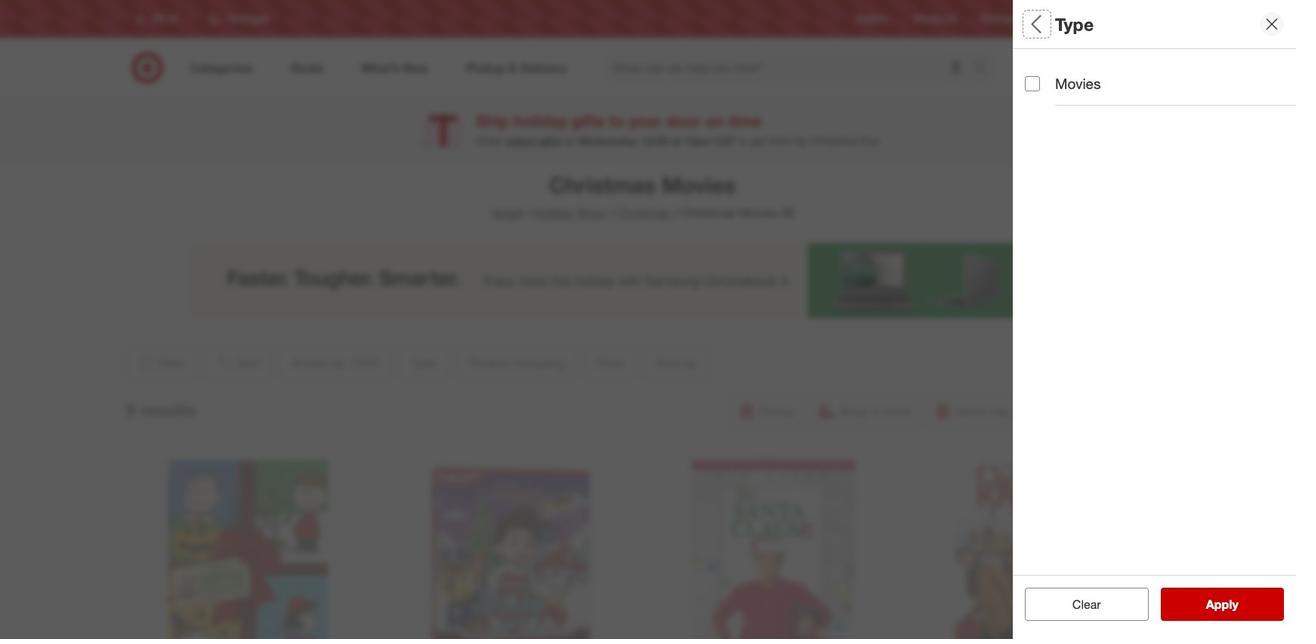 Task type: locate. For each thing, give the bounding box(es) containing it.
christmas left eve. at the right top of the page
[[810, 134, 858, 147]]

order
[[476, 134, 503, 147]]

clear
[[1065, 597, 1093, 613], [1072, 597, 1101, 613]]

1 vertical spatial results
[[1215, 597, 1254, 613]]

/
[[526, 205, 530, 221], [609, 205, 613, 221], [674, 205, 678, 221]]

holiday down arrives
[[1025, 79, 1060, 92]]

wednesday,
[[578, 134, 638, 147]]

0 horizontal spatial holiday
[[533, 205, 574, 221]]

holiday
[[513, 111, 567, 131]]

results inside button
[[1215, 597, 1254, 613]]

all
[[1025, 13, 1046, 34]]

see results button
[[1161, 588, 1284, 622]]

What can we help you find? suggestions appear below search field
[[604, 51, 977, 85]]

weekly ad
[[914, 13, 957, 24]]

0 vertical spatial target
[[1041, 13, 1066, 24]]

holiday inside christmas movies target / holiday shop / christmas / christmas movies (9)
[[533, 205, 574, 221]]

apply button
[[1161, 588, 1284, 622]]

by
[[1077, 59, 1093, 77], [564, 134, 575, 147], [796, 134, 807, 147]]

by inside arrives by 12/24 holiday shipping
[[1077, 59, 1093, 77]]

all filters
[[1025, 13, 1098, 34]]

9
[[126, 399, 135, 420]]

1 clear from the left
[[1065, 597, 1093, 613]]

registry link
[[856, 12, 890, 25]]

2 horizontal spatial /
[[674, 205, 678, 221]]

arrives by 12/24 holiday shipping
[[1025, 59, 1134, 92]]

by right them
[[796, 134, 807, 147]]

arrives
[[1025, 59, 1073, 77]]

christmas inside "ship holiday gifts to your door on time order select gifts by wednesday, 12/20 at 12pm cst to get them by christmas eve."
[[810, 134, 858, 147]]

1 / from the left
[[526, 205, 530, 221]]

results right 9
[[140, 399, 196, 420]]

0 horizontal spatial by
[[564, 134, 575, 147]]

0 vertical spatial to
[[609, 111, 624, 131]]

holiday shop link
[[533, 205, 606, 221]]

results
[[140, 399, 196, 420], [1215, 597, 1254, 613]]

1 horizontal spatial target
[[1041, 13, 1066, 24]]

by up shipping
[[1077, 59, 1093, 77]]

0 horizontal spatial movies
[[662, 171, 736, 199]]

christmas link
[[616, 205, 671, 221]]

/ right target link
[[526, 205, 530, 221]]

0 horizontal spatial target
[[490, 205, 523, 221]]

christmas right shop
[[616, 205, 671, 221]]

holiday
[[1025, 79, 1060, 92], [533, 205, 574, 221]]

advertisement region
[[189, 243, 1096, 319]]

movies left (9)
[[739, 205, 778, 221]]

ship holiday gifts to your door on time order select gifts by wednesday, 12/20 at 12pm cst to get them by christmas eve.
[[476, 111, 881, 147]]

target
[[1041, 13, 1066, 24], [490, 205, 523, 221]]

movies
[[1055, 75, 1101, 92], [662, 171, 736, 199], [739, 205, 778, 221]]

holiday left shop
[[533, 205, 574, 221]]

christmas right the christmas link
[[681, 205, 736, 221]]

see
[[1190, 597, 1212, 613]]

clear inside the type dialog
[[1072, 597, 1101, 613]]

0 vertical spatial movies
[[1055, 75, 1101, 92]]

0 vertical spatial gifts
[[572, 111, 605, 131]]

1 vertical spatial movies
[[662, 171, 736, 199]]

movies down 12pm
[[662, 171, 736, 199]]

to left get
[[738, 134, 748, 147]]

target circle
[[1041, 13, 1092, 24]]

1 vertical spatial target
[[490, 205, 523, 221]]

christmas
[[810, 134, 858, 147], [549, 171, 656, 199], [616, 205, 671, 221], [681, 205, 736, 221]]

christmas movies target / holiday shop / christmas / christmas movies (9)
[[490, 171, 795, 221]]

/ right shop
[[609, 205, 613, 221]]

time
[[729, 111, 762, 131]]

apply
[[1206, 597, 1239, 613]]

all filters dialog
[[1013, 0, 1296, 640]]

gifts down holiday
[[539, 134, 561, 147]]

1 vertical spatial holiday
[[533, 205, 574, 221]]

/ right the christmas link
[[674, 205, 678, 221]]

2 clear from the left
[[1072, 597, 1101, 613]]

door
[[666, 111, 701, 131]]

2 / from the left
[[609, 205, 613, 221]]

shipping
[[1063, 79, 1105, 92]]

(9)
[[781, 205, 795, 221]]

type dialog
[[1013, 0, 1296, 640]]

1 horizontal spatial gifts
[[572, 111, 605, 131]]

clear inside all filters dialog
[[1065, 597, 1093, 613]]

christmas up shop
[[549, 171, 656, 199]]

by down holiday
[[564, 134, 575, 147]]

1 horizontal spatial results
[[1215, 597, 1254, 613]]

filters
[[1051, 13, 1098, 34]]

on
[[705, 111, 724, 131]]

to up wednesday, at the top of the page
[[609, 111, 624, 131]]

movies right the movies checkbox
[[1055, 75, 1101, 92]]

0 horizontal spatial results
[[140, 399, 196, 420]]

0 vertical spatial results
[[140, 399, 196, 420]]

target circle link
[[1041, 12, 1092, 25]]

clear for clear
[[1072, 597, 1101, 613]]

results right see
[[1215, 597, 1254, 613]]

1 horizontal spatial movies
[[739, 205, 778, 221]]

1 vertical spatial to
[[738, 134, 748, 147]]

2 horizontal spatial movies
[[1055, 75, 1101, 92]]

0 horizontal spatial /
[[526, 205, 530, 221]]

1 horizontal spatial /
[[609, 205, 613, 221]]

gifts up wednesday, at the top of the page
[[572, 111, 605, 131]]

12/20
[[641, 134, 668, 147]]

cst
[[715, 134, 735, 147]]

0 vertical spatial holiday
[[1025, 79, 1060, 92]]

2 horizontal spatial by
[[1077, 59, 1093, 77]]

gifts
[[572, 111, 605, 131], [539, 134, 561, 147]]

0 horizontal spatial gifts
[[539, 134, 561, 147]]

9 results
[[126, 399, 196, 420]]

1 horizontal spatial holiday
[[1025, 79, 1060, 92]]

to
[[609, 111, 624, 131], [738, 134, 748, 147]]



Task type: vqa. For each thing, say whether or not it's contained in the screenshot.
$19.80
no



Task type: describe. For each thing, give the bounding box(es) containing it.
ad
[[945, 13, 957, 24]]

eve.
[[861, 134, 881, 147]]

search button
[[967, 51, 1003, 88]]

12pm
[[684, 134, 712, 147]]

them
[[769, 134, 793, 147]]

registry
[[856, 13, 890, 24]]

clear all button
[[1025, 588, 1148, 622]]

clear for clear all
[[1065, 597, 1093, 613]]

target inside christmas movies target / holiday shop / christmas / christmas movies (9)
[[490, 205, 523, 221]]

type
[[1055, 13, 1094, 34]]

at
[[671, 134, 681, 147]]

3 / from the left
[[674, 205, 678, 221]]

see results
[[1190, 597, 1254, 613]]

1 vertical spatial gifts
[[539, 134, 561, 147]]

redcard
[[981, 13, 1017, 24]]

Include out of stock checkbox
[[1025, 328, 1040, 343]]

all
[[1097, 597, 1109, 613]]

target link
[[490, 205, 523, 221]]

ship
[[476, 111, 509, 131]]

1 horizontal spatial to
[[738, 134, 748, 147]]

your
[[629, 111, 662, 131]]

search
[[967, 62, 1003, 77]]

movies inside the type dialog
[[1055, 75, 1101, 92]]

clear all
[[1065, 597, 1109, 613]]

weekly
[[914, 13, 943, 24]]

results for 9 results
[[140, 399, 196, 420]]

holiday inside arrives by 12/24 holiday shipping
[[1025, 79, 1060, 92]]

weekly ad link
[[914, 12, 957, 25]]

12/24
[[1097, 59, 1134, 77]]

get
[[751, 134, 766, 147]]

results for see results
[[1215, 597, 1254, 613]]

shop
[[577, 205, 606, 221]]

select
[[506, 134, 536, 147]]

Movies checkbox
[[1025, 76, 1040, 91]]

circle
[[1069, 13, 1092, 24]]

0 horizontal spatial to
[[609, 111, 624, 131]]

1 horizontal spatial by
[[796, 134, 807, 147]]

redcard link
[[981, 12, 1017, 25]]

clear button
[[1025, 588, 1148, 622]]

2 vertical spatial movies
[[739, 205, 778, 221]]



